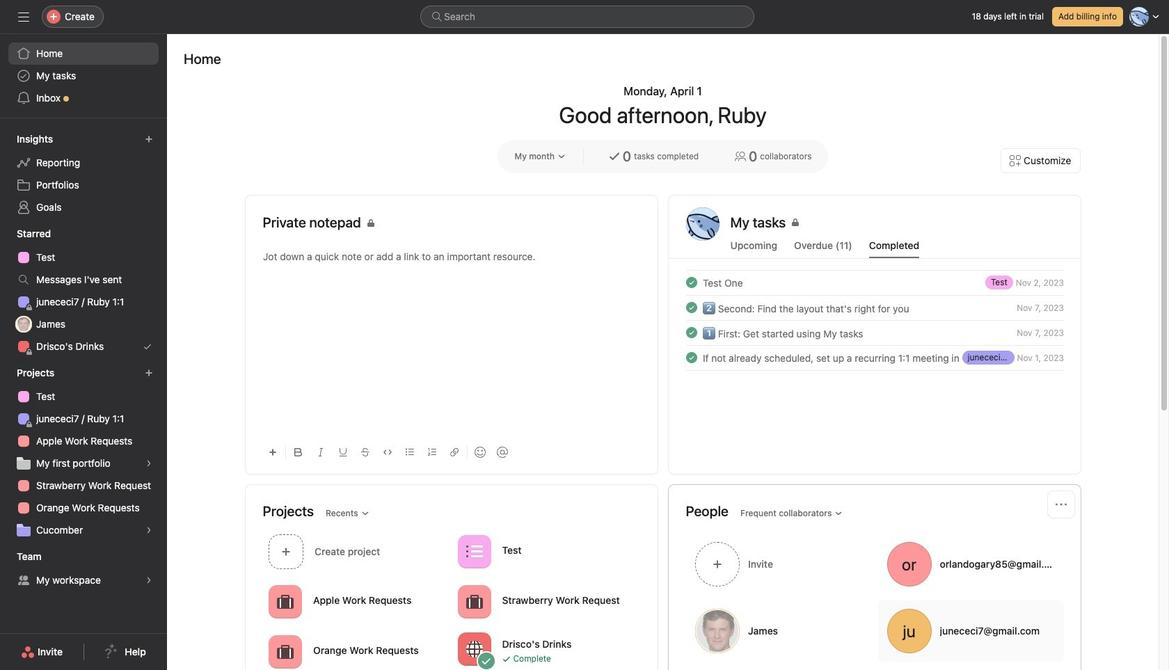 Task type: describe. For each thing, give the bounding box(es) containing it.
3 list item from the top
[[669, 320, 1080, 345]]

bulleted list image
[[405, 448, 414, 456]]

completed image for completed checkbox associated with second list item from the bottom
[[683, 324, 700, 341]]

insights element
[[0, 127, 167, 221]]

new insights image
[[145, 135, 153, 143]]

1 list item from the top
[[669, 270, 1080, 295]]

new project or portfolio image
[[145, 369, 153, 377]]

view profile image
[[686, 207, 719, 241]]

completed image
[[683, 274, 700, 291]]

projects element
[[0, 360, 167, 544]]

strikethrough image
[[361, 448, 369, 456]]

1 completed checkbox from the top
[[683, 274, 700, 291]]

italics image
[[316, 448, 325, 456]]

see details, my first portfolio image
[[145, 459, 153, 468]]

completed image for second completed option from the top of the page
[[683, 349, 700, 366]]

underline image
[[339, 448, 347, 456]]

actions image
[[1055, 499, 1066, 510]]

link image
[[450, 448, 458, 456]]

completed checkbox for second list item from the bottom
[[683, 324, 700, 341]]

completed checkbox for second list item from the top
[[683, 299, 700, 316]]

teams element
[[0, 544, 167, 594]]

code image
[[383, 448, 391, 456]]

at mention image
[[497, 447, 508, 458]]



Task type: locate. For each thing, give the bounding box(es) containing it.
list image
[[466, 543, 482, 560]]

emoji image
[[474, 447, 485, 458]]

briefcase image
[[466, 593, 482, 610], [277, 643, 293, 660]]

0 vertical spatial briefcase image
[[466, 593, 482, 610]]

2 completed checkbox from the top
[[683, 349, 700, 366]]

0 vertical spatial completed checkbox
[[683, 274, 700, 291]]

2 vertical spatial completed image
[[683, 349, 700, 366]]

briefcase image up globe icon
[[466, 593, 482, 610]]

1 vertical spatial completed image
[[683, 324, 700, 341]]

1 vertical spatial completed checkbox
[[683, 324, 700, 341]]

globe image
[[466, 641, 482, 657]]

1 vertical spatial briefcase image
[[277, 643, 293, 660]]

briefcase image
[[277, 593, 293, 610]]

1 completed image from the top
[[683, 299, 700, 316]]

1 completed checkbox from the top
[[683, 299, 700, 316]]

1 horizontal spatial briefcase image
[[466, 593, 482, 610]]

insert an object image
[[268, 448, 277, 456]]

bold image
[[294, 448, 302, 456]]

toolbar
[[263, 436, 640, 468]]

completed image
[[683, 299, 700, 316], [683, 324, 700, 341], [683, 349, 700, 366]]

numbered list image
[[428, 448, 436, 456]]

hide sidebar image
[[18, 11, 29, 22]]

4 list item from the top
[[669, 345, 1080, 370]]

0 horizontal spatial briefcase image
[[277, 643, 293, 660]]

Completed checkbox
[[683, 274, 700, 291], [683, 349, 700, 366]]

Completed checkbox
[[683, 299, 700, 316], [683, 324, 700, 341]]

1 vertical spatial completed checkbox
[[683, 349, 700, 366]]

global element
[[0, 34, 167, 118]]

starred element
[[0, 221, 167, 360]]

see details, my workspace image
[[145, 576, 153, 585]]

briefcase image down briefcase icon
[[277, 643, 293, 660]]

0 vertical spatial completed image
[[683, 299, 700, 316]]

completed image for completed checkbox corresponding to second list item from the top
[[683, 299, 700, 316]]

2 list item from the top
[[669, 295, 1080, 320]]

0 vertical spatial completed checkbox
[[683, 299, 700, 316]]

3 completed image from the top
[[683, 349, 700, 366]]

see details, cucomber image
[[145, 526, 153, 534]]

2 completed checkbox from the top
[[683, 324, 700, 341]]

list box
[[420, 6, 754, 28]]

list item
[[669, 270, 1080, 295], [669, 295, 1080, 320], [669, 320, 1080, 345], [669, 345, 1080, 370]]

2 completed image from the top
[[683, 324, 700, 341]]



Task type: vqa. For each thing, say whether or not it's contained in the screenshot.
TEAMS element in the bottom of the page
yes



